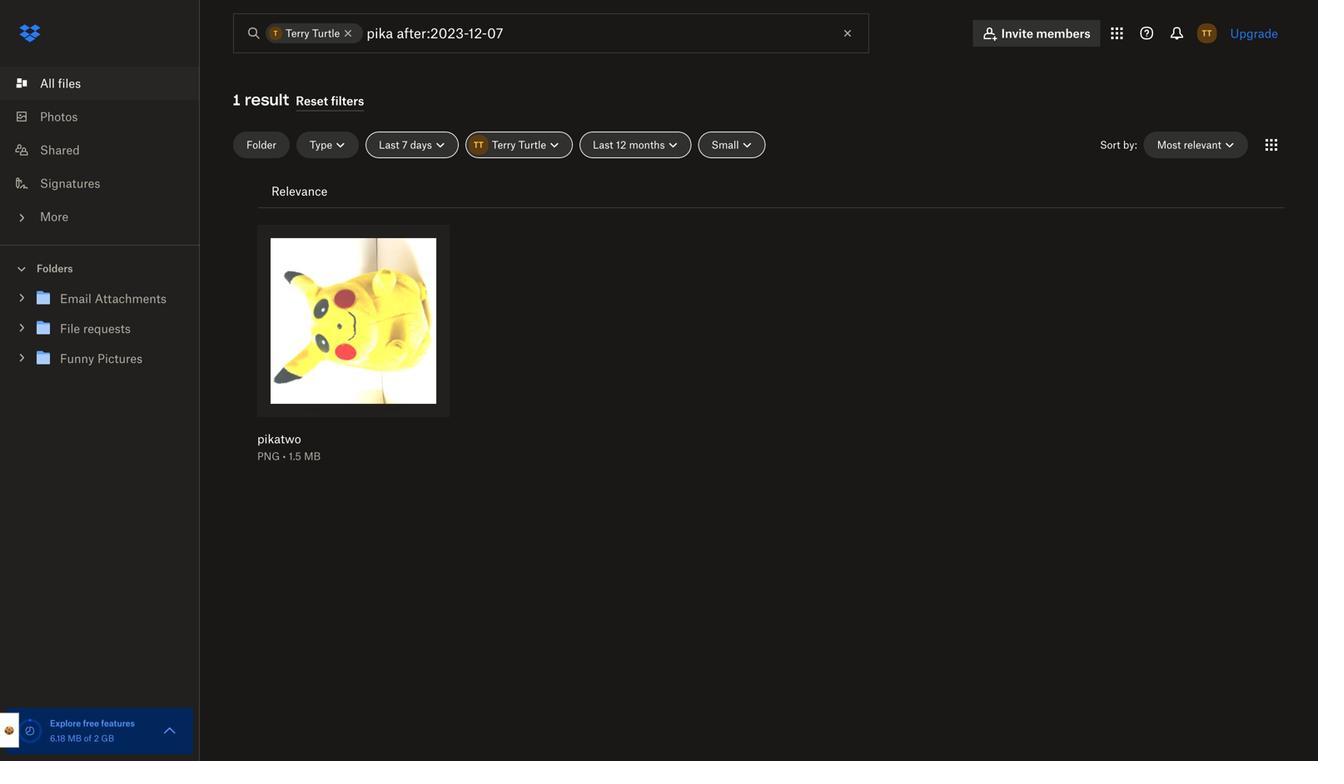 Task type: locate. For each thing, give the bounding box(es) containing it.
tt left upgrade
[[1202, 28, 1212, 38]]

terry
[[286, 27, 309, 40], [492, 139, 516, 151]]

members
[[1036, 26, 1091, 40]]

Search for content from "Terry Turtle" text field
[[367, 23, 834, 43]]

last for last 12 months
[[593, 139, 613, 151]]

mb inside the explore free features 6.18 mb of 2 gb
[[68, 733, 82, 744]]

turtle
[[312, 27, 340, 40], [518, 139, 546, 151]]

7
[[402, 139, 407, 151]]

small
[[712, 139, 739, 151]]

0 horizontal spatial terry
[[286, 27, 309, 40]]

pikatwo
[[257, 432, 301, 446]]

tt left terry turtle
[[474, 139, 484, 150]]

signatures
[[40, 176, 100, 190]]

•
[[283, 450, 286, 463]]

relevant
[[1184, 139, 1221, 151]]

file
[[60, 321, 80, 336]]

most relevant button
[[1144, 132, 1248, 158]]

photos link
[[13, 100, 200, 133]]

1 horizontal spatial mb
[[304, 450, 321, 463]]

list
[[0, 57, 200, 245]]

tt button
[[1194, 20, 1220, 47]]

mb left of
[[68, 733, 82, 744]]

relevance
[[271, 184, 328, 198]]

1 last from the left
[[379, 139, 399, 151]]

result
[[245, 90, 289, 109]]

6.18
[[50, 733, 65, 744]]

invite
[[1001, 26, 1033, 40]]

files
[[58, 76, 81, 90]]

filters
[[331, 94, 364, 108]]

funny
[[60, 351, 94, 366]]

1 vertical spatial turtle
[[518, 139, 546, 151]]

group
[[0, 280, 200, 386]]

tt inside dropdown button
[[1202, 28, 1212, 38]]

last inside last 12 months dropdown button
[[593, 139, 613, 151]]

last 12 months button
[[579, 132, 692, 158]]

1 vertical spatial tt
[[474, 139, 484, 150]]

terry right the days at the top
[[492, 139, 516, 151]]

0 vertical spatial terry
[[286, 27, 309, 40]]

1 horizontal spatial last
[[593, 139, 613, 151]]

2 last from the left
[[593, 139, 613, 151]]

all files
[[40, 76, 81, 90]]

all files link
[[13, 67, 200, 100]]

email
[[60, 291, 92, 306]]

mb right "1.5"
[[304, 450, 321, 463]]

last left 12
[[593, 139, 613, 151]]

mb for pikatwo
[[304, 450, 321, 463]]

last 7 days
[[379, 139, 432, 151]]

upgrade
[[1230, 26, 1278, 40]]

1 vertical spatial terry
[[492, 139, 516, 151]]

last inside last 7 days dropdown button
[[379, 139, 399, 151]]

type button
[[296, 132, 359, 158]]

upgrade link
[[1230, 26, 1278, 40]]

1 horizontal spatial tt
[[1202, 28, 1212, 38]]

last left 7
[[379, 139, 399, 151]]

most relevant
[[1157, 139, 1221, 151]]

0 horizontal spatial turtle
[[312, 27, 340, 40]]

more image
[[13, 209, 30, 226]]

0 vertical spatial mb
[[304, 450, 321, 463]]

tt
[[1202, 28, 1212, 38], [474, 139, 484, 150]]

last for last 7 days
[[379, 139, 399, 151]]

0 horizontal spatial mb
[[68, 733, 82, 744]]

0 vertical spatial tt
[[1202, 28, 1212, 38]]

explore
[[50, 718, 81, 729]]

mb
[[304, 450, 321, 463], [68, 733, 82, 744]]

last
[[379, 139, 399, 151], [593, 139, 613, 151]]

1 vertical spatial mb
[[68, 733, 82, 744]]

funny pictures
[[60, 351, 142, 366]]

0 horizontal spatial tt
[[474, 139, 484, 150]]

pictures
[[97, 351, 142, 366]]

0 horizontal spatial last
[[379, 139, 399, 151]]

sort by:
[[1100, 139, 1137, 151]]

t terry turtle
[[274, 27, 340, 40]]

2
[[94, 733, 99, 744]]

mb inside pikatwo png • 1.5 mb
[[304, 450, 321, 463]]

shared
[[40, 143, 80, 157]]

most
[[1157, 139, 1181, 151]]

free
[[83, 718, 99, 729]]

file, pikatwo.png row
[[251, 225, 450, 474]]

terry right t
[[286, 27, 309, 40]]



Task type: describe. For each thing, give the bounding box(es) containing it.
email attachments link
[[33, 288, 187, 310]]

invite members
[[1001, 26, 1091, 40]]

email attachments
[[60, 291, 166, 306]]

1 horizontal spatial terry
[[492, 139, 516, 151]]

group containing email attachments
[[0, 280, 200, 386]]

requests
[[83, 321, 131, 336]]

days
[[410, 139, 432, 151]]

all files list item
[[0, 67, 200, 100]]

mb for explore
[[68, 733, 82, 744]]

funny pictures link
[[33, 348, 187, 370]]

small button
[[698, 132, 766, 158]]

0 vertical spatial turtle
[[312, 27, 340, 40]]

all
[[40, 76, 55, 90]]

explore free features 6.18 mb of 2 gb
[[50, 718, 135, 744]]

shared link
[[13, 133, 200, 167]]

quota usage element
[[17, 718, 43, 744]]

list containing all files
[[0, 57, 200, 245]]

pikatwo button
[[257, 431, 406, 446]]

folders
[[37, 262, 73, 275]]

sort
[[1100, 139, 1120, 151]]

t
[[274, 29, 278, 37]]

file requests
[[60, 321, 131, 336]]

1
[[233, 90, 240, 109]]

attachments
[[95, 291, 166, 306]]

file requests link
[[33, 318, 187, 340]]

last 12 months
[[593, 139, 665, 151]]

dropbox image
[[13, 17, 47, 50]]

terry turtle
[[492, 139, 546, 151]]

photos
[[40, 109, 78, 124]]

features
[[101, 718, 135, 729]]

last 7 days button
[[366, 132, 459, 158]]

folder button
[[233, 132, 290, 158]]

of
[[84, 733, 92, 744]]

type
[[310, 139, 332, 151]]

invite members button
[[973, 20, 1100, 47]]

folder
[[246, 139, 276, 151]]

1 result reset filters
[[233, 90, 364, 109]]

reset filters button
[[296, 91, 364, 111]]

by:
[[1123, 139, 1137, 151]]

12
[[616, 139, 626, 151]]

1 horizontal spatial turtle
[[518, 139, 546, 151]]

reset
[[296, 94, 328, 108]]

png
[[257, 450, 280, 463]]

more
[[40, 209, 68, 224]]

months
[[629, 139, 665, 151]]

1.5
[[289, 450, 301, 463]]

gb
[[101, 733, 114, 744]]

pikatwo png • 1.5 mb
[[257, 432, 321, 463]]

folders button
[[0, 256, 200, 280]]

signatures link
[[13, 167, 200, 200]]



Task type: vqa. For each thing, say whether or not it's contained in the screenshot.
Continue
no



